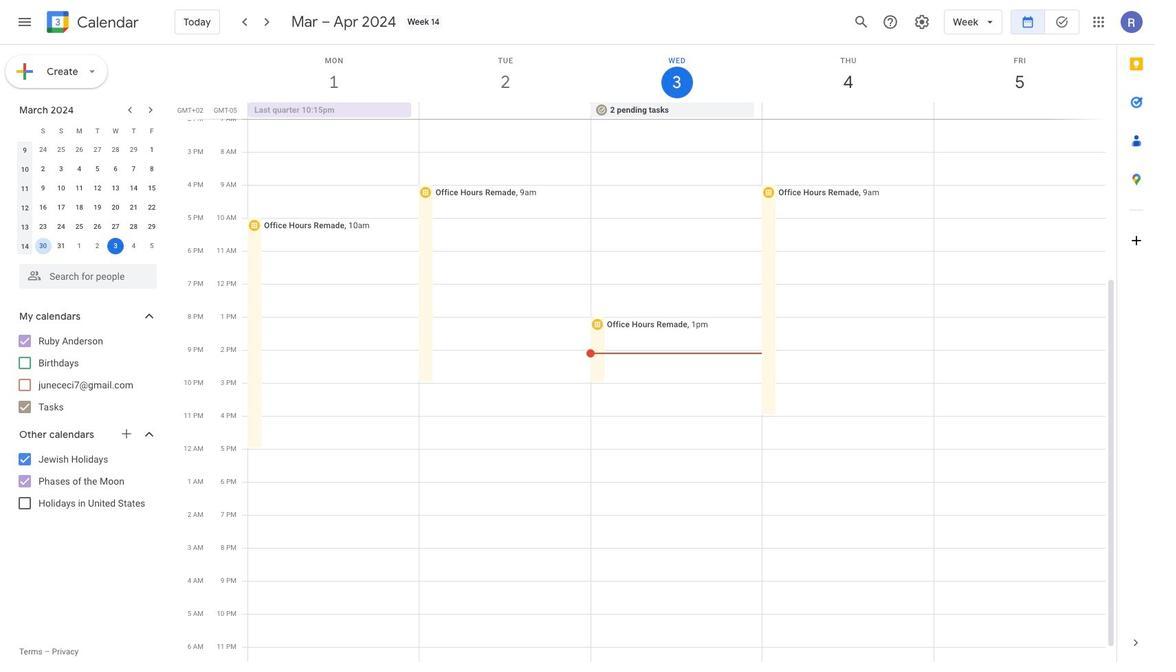 Task type: locate. For each thing, give the bounding box(es) containing it.
Search for people text field
[[28, 264, 149, 289]]

add other calendars image
[[120, 427, 133, 441]]

6 element
[[107, 161, 124, 177]]

9 element
[[35, 180, 51, 197]]

main drawer image
[[17, 14, 33, 30]]

31 element
[[53, 238, 69, 254]]

heading inside calendar element
[[74, 14, 139, 31]]

14 element
[[125, 180, 142, 197]]

10 element
[[53, 180, 69, 197]]

row group inside march 2024 grid
[[16, 140, 161, 256]]

april 2 element
[[89, 238, 106, 254]]

2 element
[[35, 161, 51, 177]]

18 element
[[71, 199, 88, 216]]

grid
[[176, 45, 1117, 662]]

february 26 element
[[71, 142, 88, 158]]

8 element
[[144, 161, 160, 177]]

february 28 element
[[107, 142, 124, 158]]

15 element
[[144, 180, 160, 197]]

heading
[[74, 14, 139, 31]]

march 2024 grid
[[13, 121, 161, 256]]

17 element
[[53, 199, 69, 216]]

february 29 element
[[125, 142, 142, 158]]

cell
[[420, 102, 591, 119], [763, 102, 934, 119], [934, 102, 1105, 119], [34, 237, 52, 256], [107, 237, 125, 256]]

row group
[[16, 140, 161, 256]]

my calendars list
[[3, 330, 171, 418]]

3 element
[[53, 161, 69, 177]]

tab list
[[1118, 45, 1156, 624]]

column header inside march 2024 grid
[[16, 121, 34, 140]]

5 element
[[89, 161, 106, 177]]

13 element
[[107, 180, 124, 197]]

29 element
[[144, 219, 160, 235]]

28 element
[[125, 219, 142, 235]]

column header
[[16, 121, 34, 140]]

7 element
[[125, 161, 142, 177]]

row
[[242, 102, 1117, 119], [16, 121, 161, 140], [16, 140, 161, 160], [16, 160, 161, 179], [16, 179, 161, 198], [16, 198, 161, 217], [16, 217, 161, 237], [16, 237, 161, 256]]

None search field
[[0, 259, 171, 289]]

12 element
[[89, 180, 106, 197]]

april 5 element
[[144, 238, 160, 254]]

25 element
[[71, 219, 88, 235]]



Task type: describe. For each thing, give the bounding box(es) containing it.
april 1 element
[[71, 238, 88, 254]]

february 25 element
[[53, 142, 69, 158]]

26 element
[[89, 219, 106, 235]]

23 element
[[35, 219, 51, 235]]

1 element
[[144, 142, 160, 158]]

30 element
[[35, 238, 51, 254]]

april 4 element
[[125, 238, 142, 254]]

19 element
[[89, 199, 106, 216]]

11 element
[[71, 180, 88, 197]]

20 element
[[107, 199, 124, 216]]

february 27 element
[[89, 142, 106, 158]]

april 3, today element
[[107, 238, 124, 254]]

calendar element
[[44, 8, 139, 39]]

22 element
[[144, 199, 160, 216]]

february 24 element
[[35, 142, 51, 158]]

16 element
[[35, 199, 51, 216]]

24 element
[[53, 219, 69, 235]]

settings menu image
[[914, 14, 931, 30]]

other calendars list
[[3, 448, 171, 514]]

27 element
[[107, 219, 124, 235]]

4 element
[[71, 161, 88, 177]]

21 element
[[125, 199, 142, 216]]



Task type: vqa. For each thing, say whether or not it's contained in the screenshot.
23 element
yes



